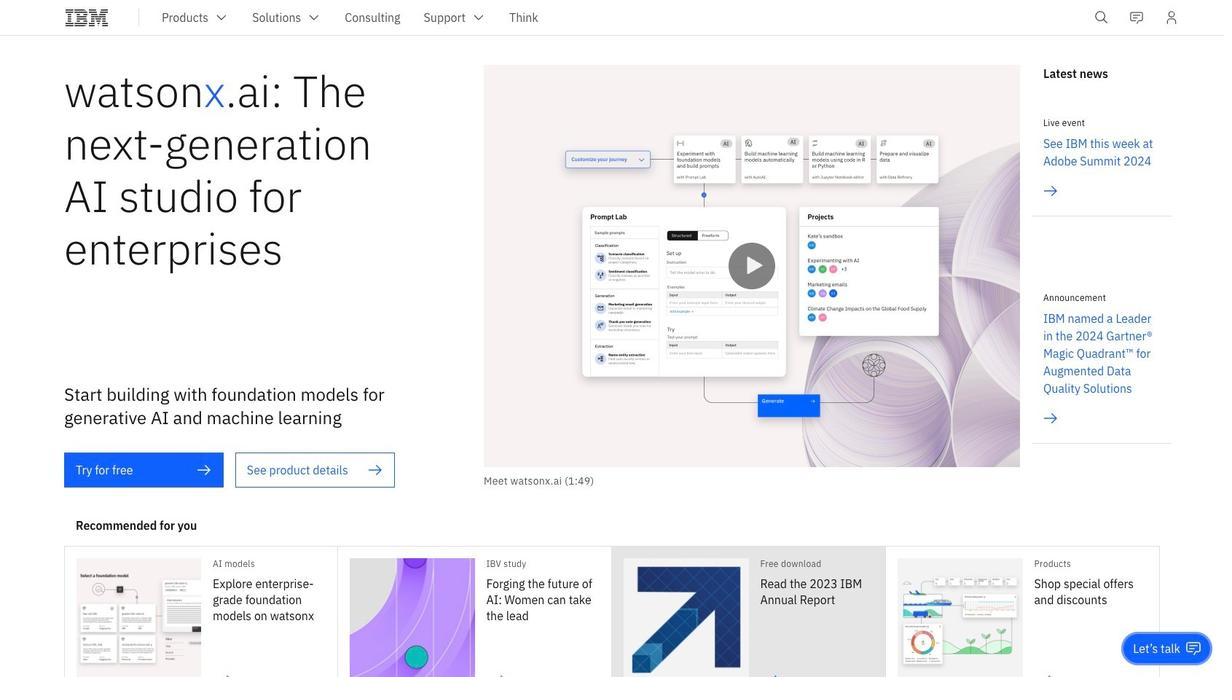 Task type: locate. For each thing, give the bounding box(es) containing it.
let's talk element
[[1133, 641, 1181, 657]]



